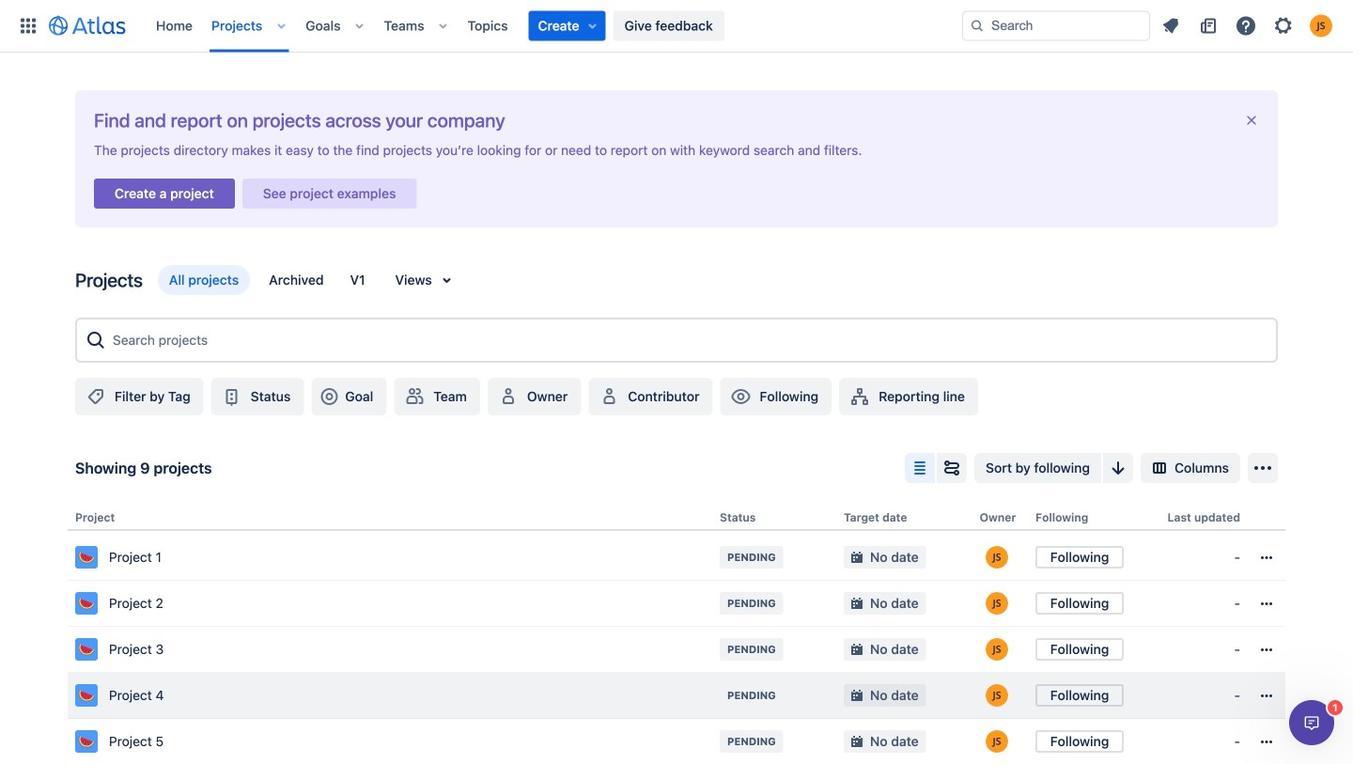 Task type: describe. For each thing, give the bounding box(es) containing it.
tag image
[[85, 385, 107, 408]]

display as list image
[[909, 457, 932, 479]]

reverse sort order image
[[1108, 457, 1130, 479]]

search projects image
[[85, 329, 107, 352]]

following image
[[730, 385, 753, 408]]



Task type: locate. For each thing, give the bounding box(es) containing it.
top element
[[11, 0, 963, 52]]

search image
[[970, 18, 985, 33]]

banner
[[0, 0, 1354, 53]]

switch to... image
[[17, 15, 39, 37]]

settings image
[[1273, 15, 1296, 37]]

close banner image
[[1245, 113, 1260, 128]]

None search field
[[963, 11, 1151, 41]]

status image
[[221, 385, 243, 408]]

dialog
[[1290, 700, 1335, 746]]

notifications image
[[1160, 15, 1183, 37]]

Search field
[[963, 11, 1151, 41]]

account image
[[1311, 15, 1333, 37]]

display as timeline image
[[941, 457, 964, 479]]

Search projects field
[[107, 323, 1269, 357]]

more options image
[[1252, 457, 1275, 479]]

help image
[[1235, 15, 1258, 37]]



Task type: vqa. For each thing, say whether or not it's contained in the screenshot.
LIST ITEM in the List
no



